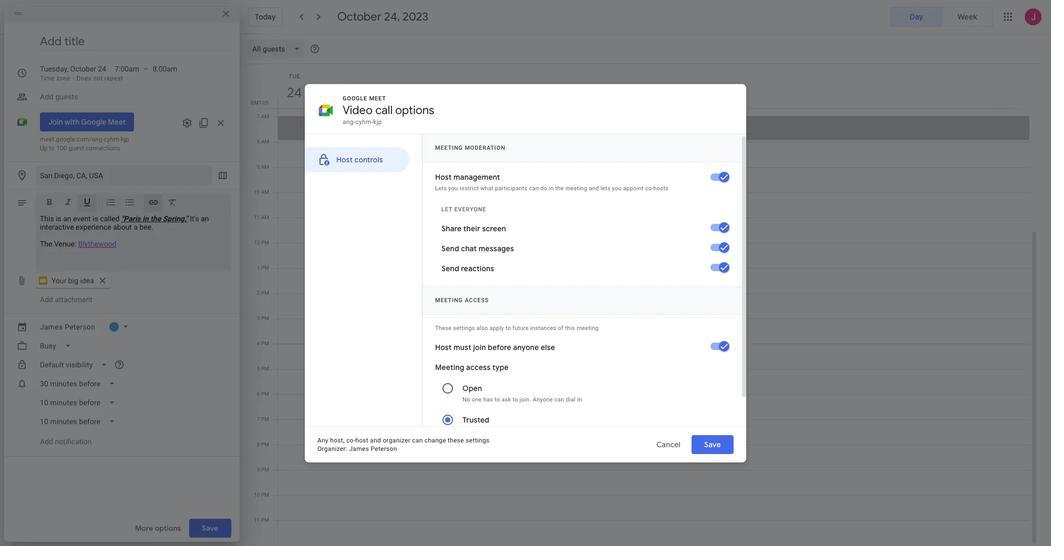 Task type: locate. For each thing, give the bounding box(es) containing it.
0 horizontal spatial is
[[56, 214, 61, 223]]

google
[[81, 117, 106, 127]]

an
[[63, 214, 71, 223], [201, 214, 209, 223]]

pm right 4
[[261, 341, 269, 346]]

pm for 7 pm
[[261, 416, 269, 422]]

4 pm from the top
[[261, 315, 269, 321]]

2 7 from the top
[[257, 416, 260, 422]]

experience
[[76, 223, 111, 231]]

8 down 7 am
[[257, 139, 260, 145]]

0 vertical spatial add
[[40, 295, 53, 304]]

3 pm from the top
[[261, 290, 269, 296]]

"paris
[[121, 214, 141, 223]]

notification
[[55, 437, 92, 446]]

today
[[255, 12, 276, 22]]

your big idea link
[[36, 273, 111, 288]]

add left notification
[[40, 437, 53, 446]]

3 am from the top
[[261, 164, 269, 170]]

0 vertical spatial 10
[[254, 189, 260, 195]]

2 an from the left
[[201, 214, 209, 223]]

10 pm from the top
[[261, 467, 269, 473]]

7
[[257, 114, 260, 119], [257, 416, 260, 422]]

1 vertical spatial 9
[[257, 467, 260, 473]]

about
[[113, 223, 132, 231]]

pm down 10 pm at bottom
[[261, 517, 269, 523]]

1 11 from the top
[[254, 214, 260, 220]]

1 vertical spatial 7
[[257, 416, 260, 422]]

05
[[263, 100, 269, 106]]

2 pm from the top
[[261, 265, 269, 271]]

Day radio
[[891, 7, 942, 27]]

add attachment button
[[36, 290, 97, 309]]

2
[[257, 290, 260, 296]]

this
[[40, 214, 54, 223]]

in
[[143, 214, 149, 223]]

12 pm from the top
[[261, 517, 269, 523]]

pm right "5"
[[261, 366, 269, 372]]

add down your
[[40, 295, 53, 304]]

0 vertical spatial 9
[[257, 164, 260, 170]]

11 pm from the top
[[261, 492, 269, 498]]

pm right 1
[[261, 265, 269, 271]]

is
[[56, 214, 61, 223], [93, 214, 98, 223]]

2 10 from the top
[[254, 492, 260, 498]]

option group containing day
[[891, 7, 993, 27]]

10 for 10 am
[[254, 189, 260, 195]]

3 pm
[[257, 315, 269, 321]]

1 vertical spatial 11
[[254, 517, 260, 523]]

4 am from the top
[[261, 189, 269, 195]]

5 pm from the top
[[261, 341, 269, 346]]

0 vertical spatial 8
[[257, 139, 260, 145]]

8 pm from the top
[[261, 416, 269, 422]]

0 vertical spatial 7
[[257, 114, 260, 119]]

10 up 11 am at the top of the page
[[254, 189, 260, 195]]

7 down gmt-05
[[257, 114, 260, 119]]

is right this
[[56, 214, 61, 223]]

idea
[[80, 276, 94, 285]]

6 pm
[[257, 391, 269, 397]]

6 pm from the top
[[261, 366, 269, 372]]

today button
[[248, 7, 283, 26]]

an right it's
[[201, 214, 209, 223]]

your
[[52, 276, 66, 285]]

1 9 from the top
[[257, 164, 260, 170]]

connections
[[86, 145, 120, 152]]

pm down 7 pm in the bottom of the page
[[261, 441, 269, 447]]

pm right 3
[[261, 315, 269, 321]]

2 add from the top
[[40, 437, 53, 446]]

pm right 6
[[261, 391, 269, 397]]

1 am from the top
[[261, 114, 269, 119]]

pm for 2 pm
[[261, 290, 269, 296]]

0 horizontal spatial an
[[63, 214, 71, 223]]

2 am from the top
[[261, 139, 269, 145]]

9 pm from the top
[[261, 441, 269, 447]]

grid containing gmt-05
[[244, 64, 1039, 546]]

Week radio
[[942, 7, 993, 27]]

9 up 10 am
[[257, 164, 260, 170]]

am down 05
[[261, 114, 269, 119]]

4
[[257, 341, 260, 346]]

7 pm from the top
[[261, 391, 269, 397]]

am for 8 am
[[261, 139, 269, 145]]

7 for 7 pm
[[257, 416, 260, 422]]

your big idea
[[52, 276, 94, 285]]

1 10 from the top
[[254, 189, 260, 195]]

1 horizontal spatial an
[[201, 214, 209, 223]]

an left event
[[63, 214, 71, 223]]

am down 7 am
[[261, 139, 269, 145]]

event
[[73, 214, 91, 223]]

kjp
[[121, 136, 129, 143]]

0 vertical spatial 11
[[254, 214, 260, 220]]

notifications element
[[36, 374, 231, 431]]

1 8 from the top
[[257, 139, 260, 145]]

1 vertical spatial 8
[[257, 441, 260, 447]]

option group
[[891, 7, 993, 27]]

Add title text field
[[40, 34, 231, 49]]

add for add attachment
[[40, 295, 53, 304]]

grid
[[244, 64, 1039, 546]]

pm for 11 pm
[[261, 517, 269, 523]]

11 down 10 pm at bottom
[[254, 517, 260, 523]]

9 up 10 pm at bottom
[[257, 467, 260, 473]]

Description text field
[[40, 214, 227, 267]]

2023
[[403, 9, 428, 24]]

am up 12 pm
[[261, 214, 269, 220]]

8 up 9 pm
[[257, 441, 260, 447]]

pm for 10 pm
[[261, 492, 269, 498]]

11 up 12
[[254, 214, 260, 220]]

am for 11 am
[[261, 214, 269, 220]]

is right event
[[93, 214, 98, 223]]

4 pm
[[257, 341, 269, 346]]

add inside button
[[40, 437, 53, 446]]

pm down 8 pm
[[261, 467, 269, 473]]

1 7 from the top
[[257, 114, 260, 119]]

1 horizontal spatial is
[[93, 214, 98, 223]]

join with google meet
[[48, 117, 126, 127]]

7 down 6
[[257, 416, 260, 422]]

11
[[254, 214, 260, 220], [254, 517, 260, 523]]

8
[[257, 139, 260, 145], [257, 441, 260, 447]]

9
[[257, 164, 260, 170], [257, 467, 260, 473]]

pm for 12 pm
[[261, 240, 269, 245]]

1 vertical spatial add
[[40, 437, 53, 446]]

pm
[[261, 240, 269, 245], [261, 265, 269, 271], [261, 290, 269, 296], [261, 315, 269, 321], [261, 341, 269, 346], [261, 366, 269, 372], [261, 391, 269, 397], [261, 416, 269, 422], [261, 441, 269, 447], [261, 467, 269, 473], [261, 492, 269, 498], [261, 517, 269, 523]]

pm down 6 pm
[[261, 416, 269, 422]]

column header inside grid
[[278, 64, 1030, 108]]

1 vertical spatial 10
[[254, 492, 260, 498]]

pm for 8 pm
[[261, 441, 269, 447]]

10 up 11 pm
[[254, 492, 260, 498]]

pm right 2
[[261, 290, 269, 296]]

pm down 9 pm
[[261, 492, 269, 498]]

1 pm from the top
[[261, 240, 269, 245]]

add inside button
[[40, 295, 53, 304]]

2 9 from the top
[[257, 467, 260, 473]]

2 8 from the top
[[257, 441, 260, 447]]

5 pm
[[257, 366, 269, 372]]

with
[[65, 117, 79, 127]]

10
[[254, 189, 260, 195], [254, 492, 260, 498]]

blythewood link
[[78, 240, 116, 248]]

24,
[[384, 9, 400, 24]]

add attachment
[[40, 295, 92, 304]]

pm for 5 pm
[[261, 366, 269, 372]]

underline image
[[82, 197, 93, 209]]

1 an from the left
[[63, 214, 71, 223]]

bulleted list image
[[125, 197, 135, 209]]

am down 9 am
[[261, 189, 269, 195]]

add
[[40, 295, 53, 304], [40, 437, 53, 446]]

am down the 8 am at the left of page
[[261, 164, 269, 170]]

column header
[[278, 64, 1030, 108]]

2 11 from the top
[[254, 517, 260, 523]]

add for add notification
[[40, 437, 53, 446]]

5 am from the top
[[261, 214, 269, 220]]

guest
[[68, 145, 84, 152]]

pm right 12
[[261, 240, 269, 245]]

1 add from the top
[[40, 295, 53, 304]]

am
[[261, 114, 269, 119], [261, 139, 269, 145], [261, 164, 269, 170], [261, 189, 269, 195], [261, 214, 269, 220]]

10 pm
[[254, 492, 269, 498]]

1 is from the left
[[56, 214, 61, 223]]

8 for 8 am
[[257, 139, 260, 145]]

11 am
[[254, 214, 269, 220]]



Task type: vqa. For each thing, say whether or not it's contained in the screenshot.
the topmost Range
no



Task type: describe. For each thing, give the bounding box(es) containing it.
october
[[337, 9, 382, 24]]

formatting options toolbar
[[36, 193, 231, 215]]

meet.google.com/ang-cyhm-kjp up to 100 guest connections
[[40, 136, 129, 152]]

pm for 9 pm
[[261, 467, 269, 473]]

pm for 4 pm
[[261, 341, 269, 346]]

cyhm-
[[104, 136, 121, 143]]

bold image
[[44, 197, 55, 209]]

7 pm
[[257, 416, 269, 422]]

it's
[[190, 214, 199, 223]]

add notification button
[[36, 432, 96, 451]]

11 pm
[[254, 517, 269, 523]]

100
[[56, 145, 67, 152]]

8 pm
[[257, 441, 269, 447]]

james peterson
[[40, 323, 95, 331]]

pm for 6 pm
[[261, 391, 269, 397]]

day
[[910, 12, 923, 22]]

am for 7 am
[[261, 114, 269, 119]]

12
[[254, 240, 260, 245]]

5
[[257, 366, 260, 372]]

3
[[257, 315, 260, 321]]

venue:
[[54, 240, 76, 248]]

8 am
[[257, 139, 269, 145]]

the
[[40, 240, 52, 248]]

pm for 3 pm
[[261, 315, 269, 321]]

it's an interactive experience about a bee.
[[40, 214, 209, 231]]

10 for 10 pm
[[254, 492, 260, 498]]

7 for 7 am
[[257, 114, 260, 119]]

am for 9 am
[[261, 164, 269, 170]]

12 pm
[[254, 240, 269, 245]]

called
[[100, 214, 120, 223]]

join
[[48, 117, 63, 127]]

a
[[134, 223, 138, 231]]

an inside it's an interactive experience about a bee.
[[201, 214, 209, 223]]

join with google meet link
[[40, 112, 134, 131]]

james
[[40, 323, 63, 331]]

this is an event is called "paris in the spring."
[[40, 214, 188, 223]]

bee.
[[140, 223, 153, 231]]

1
[[257, 265, 260, 271]]

9 for 9 am
[[257, 164, 260, 170]]

interactive
[[40, 223, 74, 231]]

2 is from the left
[[93, 214, 98, 223]]

pm for 1 pm
[[261, 265, 269, 271]]

7 am
[[257, 114, 269, 119]]

add notification
[[40, 437, 92, 446]]

9 for 9 pm
[[257, 467, 260, 473]]

peterson
[[65, 323, 95, 331]]

remove formatting image
[[167, 197, 178, 209]]

9 pm
[[257, 467, 269, 473]]

1 pm
[[257, 265, 269, 271]]

attachment
[[55, 295, 92, 304]]

numbered list image
[[106, 197, 116, 209]]

italic image
[[63, 197, 74, 209]]

october 24, 2023
[[337, 9, 428, 24]]

blythewood
[[78, 240, 116, 248]]

big
[[68, 276, 78, 285]]

10 am
[[254, 189, 269, 195]]

the
[[150, 214, 161, 223]]

up
[[40, 145, 48, 152]]

11 for 11 am
[[254, 214, 260, 220]]

to
[[49, 145, 55, 152]]

2 pm
[[257, 290, 269, 296]]

gmt-
[[251, 100, 263, 106]]

11 for 11 pm
[[254, 517, 260, 523]]

am for 10 am
[[261, 189, 269, 195]]

meet
[[108, 117, 126, 127]]

insert link image
[[148, 197, 159, 209]]

8 for 8 pm
[[257, 441, 260, 447]]

the venue: blythewood
[[40, 240, 116, 248]]

spring."
[[163, 214, 188, 223]]

gmt-05
[[251, 100, 269, 106]]

meet.google.com/ang-
[[40, 136, 104, 143]]

week
[[958, 12, 977, 22]]

6
[[257, 391, 260, 397]]

9 am
[[257, 164, 269, 170]]



